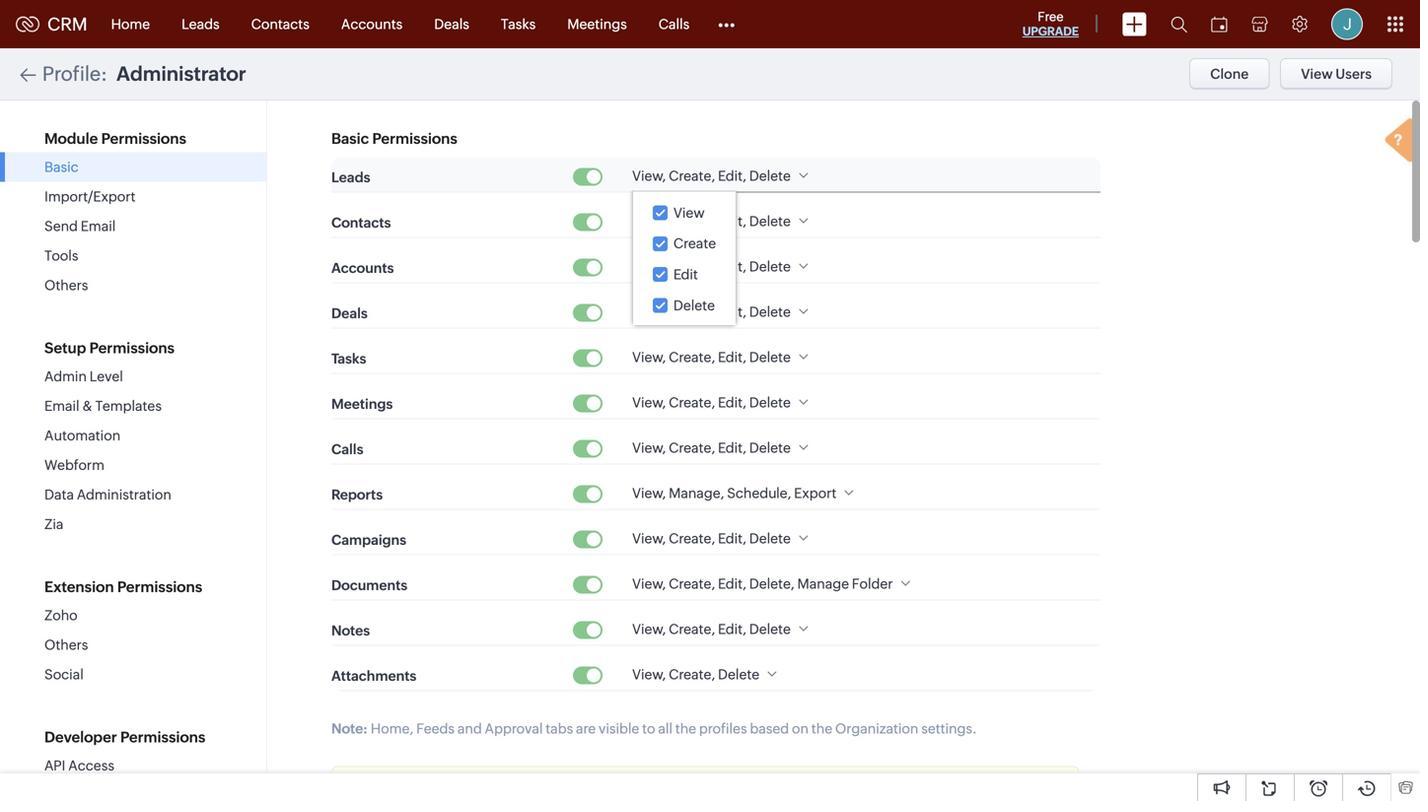Task type: vqa. For each thing, say whether or not it's contained in the screenshot.
be
no



Task type: describe. For each thing, give the bounding box(es) containing it.
delete for contacts
[[749, 214, 791, 229]]

view, create, edit, delete for accounts
[[632, 259, 791, 275]]

1 vertical spatial deals
[[331, 306, 368, 322]]

delete,
[[749, 577, 795, 592]]

permissions for module permissions
[[101, 130, 186, 147]]

edit, for accounts
[[718, 259, 747, 275]]

manage,
[[669, 486, 724, 502]]

visible
[[599, 722, 639, 737]]

administrator
[[116, 63, 246, 85]]

zoho
[[44, 608, 78, 624]]

developer
[[44, 729, 117, 747]]

import/export
[[44, 189, 136, 205]]

help image
[[1381, 115, 1420, 169]]

delete for leads
[[749, 168, 791, 184]]

1 vertical spatial contacts
[[331, 215, 391, 231]]

view, for tasks
[[632, 350, 666, 365]]

delete for deals
[[749, 304, 791, 320]]

edit, for campaigns
[[718, 531, 747, 547]]

send
[[44, 218, 78, 234]]

users
[[1336, 66, 1372, 82]]

deals inside 'deals' link
[[434, 16, 469, 32]]

are
[[576, 722, 596, 737]]

edit, for meetings
[[718, 395, 747, 411]]

home,
[[371, 722, 414, 737]]

create, for deals
[[669, 304, 715, 320]]

leads inside leads link
[[182, 16, 220, 32]]

view, create, edit, delete for deals
[[632, 304, 791, 320]]

1 horizontal spatial email
[[81, 218, 116, 234]]

2 the from the left
[[812, 722, 833, 737]]

reports
[[331, 487, 383, 503]]

2 others from the top
[[44, 638, 88, 653]]

setup permissions
[[44, 340, 175, 357]]

email & templates
[[44, 399, 162, 414]]

and
[[458, 722, 482, 737]]

access
[[68, 759, 114, 774]]

view, create, edit, delete for meetings
[[632, 395, 791, 411]]

delete for accounts
[[749, 259, 791, 275]]

create, for leads
[[669, 168, 715, 184]]

calls link
[[643, 0, 706, 48]]

api access
[[44, 759, 114, 774]]

feeds
[[416, 722, 455, 737]]

view, for meetings
[[632, 395, 666, 411]]

view, for campaigns
[[632, 531, 666, 547]]

view, create, edit, delete, manage folder
[[632, 577, 893, 592]]

delete for calls
[[749, 440, 791, 456]]

permissions for setup permissions
[[89, 340, 175, 357]]

contacts link
[[235, 0, 325, 48]]

upgrade
[[1023, 25, 1079, 38]]

:
[[101, 63, 108, 85]]

schedule,
[[727, 486, 791, 502]]

logo image
[[16, 16, 39, 32]]

view users
[[1301, 66, 1372, 82]]

clone
[[1211, 66, 1249, 82]]

manage
[[797, 577, 849, 592]]

basic for basic
[[44, 159, 79, 175]]

delete for campaigns
[[749, 531, 791, 547]]

view for view
[[674, 205, 705, 221]]

on
[[792, 722, 809, 737]]

admin
[[44, 369, 87, 385]]

edit
[[674, 267, 698, 283]]

edit, for deals
[[718, 304, 747, 320]]

free
[[1038, 9, 1064, 24]]

note:
[[331, 722, 368, 737]]

attachments
[[331, 669, 417, 685]]

edit, for documents
[[718, 577, 747, 592]]

basic for basic permissions
[[331, 130, 369, 147]]

meetings link
[[552, 0, 643, 48]]

extension
[[44, 579, 114, 596]]

1 the from the left
[[675, 722, 696, 737]]

tabs
[[546, 722, 573, 737]]

send email
[[44, 218, 116, 234]]

Other Modules field
[[706, 8, 748, 40]]

view, for contacts
[[632, 214, 666, 229]]

create menu element
[[1111, 0, 1159, 48]]

profile
[[42, 63, 101, 85]]

accounts inside 'link'
[[341, 16, 403, 32]]

administration
[[77, 487, 172, 503]]

automation
[[44, 428, 120, 444]]

1 horizontal spatial leads
[[331, 170, 370, 186]]

create, for meetings
[[669, 395, 715, 411]]

admin level
[[44, 369, 123, 385]]

based
[[750, 722, 789, 737]]

create, for campaigns
[[669, 531, 715, 547]]

0 horizontal spatial email
[[44, 399, 79, 414]]

module permissions
[[44, 130, 186, 147]]

edit, for leads
[[718, 168, 747, 184]]

notes
[[331, 624, 370, 639]]

documents
[[331, 578, 408, 594]]

create, for calls
[[669, 440, 715, 456]]



Task type: locate. For each thing, give the bounding box(es) containing it.
others
[[44, 278, 88, 293], [44, 638, 88, 653]]

edit, for contacts
[[718, 214, 747, 229]]

create, for contacts
[[669, 214, 715, 229]]

1 horizontal spatial basic
[[331, 130, 369, 147]]

clone button
[[1190, 58, 1270, 90]]

1 horizontal spatial view
[[1301, 66, 1333, 82]]

1 vertical spatial email
[[44, 399, 79, 414]]

calendar image
[[1211, 16, 1228, 32]]

create
[[674, 236, 716, 252]]

view, for leads
[[632, 168, 666, 184]]

leads link
[[166, 0, 235, 48]]

create, for documents
[[669, 577, 715, 592]]

home link
[[95, 0, 166, 48]]

calls
[[659, 16, 690, 32], [331, 442, 363, 458]]

profile : administrator
[[42, 63, 246, 85]]

campaigns
[[331, 533, 406, 549]]

extension permissions
[[44, 579, 202, 596]]

others down the tools
[[44, 278, 88, 293]]

email
[[81, 218, 116, 234], [44, 399, 79, 414]]

3 view, create, edit, delete from the top
[[632, 259, 791, 275]]

view, create, edit, delete for leads
[[632, 168, 791, 184]]

1 vertical spatial meetings
[[331, 397, 393, 412]]

edit, for calls
[[718, 440, 747, 456]]

8 view, from the top
[[632, 486, 666, 502]]

accounts link
[[325, 0, 419, 48]]

delete for tasks
[[749, 350, 791, 365]]

0 vertical spatial view
[[1301, 66, 1333, 82]]

crm
[[47, 14, 87, 34]]

approval
[[485, 722, 543, 737]]

0 horizontal spatial leads
[[182, 16, 220, 32]]

data administration
[[44, 487, 172, 503]]

view, create, edit, delete for tasks
[[632, 350, 791, 365]]

edit, for tasks
[[718, 350, 747, 365]]

profile image
[[1332, 8, 1363, 40]]

permissions for developer permissions
[[120, 729, 205, 747]]

9 view, from the top
[[632, 531, 666, 547]]

view up create at the top of page
[[674, 205, 705, 221]]

calls left the other modules field
[[659, 16, 690, 32]]

1 vertical spatial others
[[44, 638, 88, 653]]

webform
[[44, 458, 105, 473]]

0 vertical spatial basic
[[331, 130, 369, 147]]

8 view, create, edit, delete from the top
[[632, 531, 791, 547]]

0 horizontal spatial meetings
[[331, 397, 393, 412]]

6 create, from the top
[[669, 395, 715, 411]]

to
[[642, 722, 656, 737]]

folder
[[852, 577, 893, 592]]

&
[[82, 399, 92, 414]]

crm link
[[16, 14, 87, 34]]

contacts
[[251, 16, 310, 32], [331, 215, 391, 231]]

view, create, edit, delete for campaigns
[[632, 531, 791, 547]]

view inside button
[[1301, 66, 1333, 82]]

delete for meetings
[[749, 395, 791, 411]]

settings.
[[922, 722, 977, 737]]

view, create, delete
[[632, 667, 760, 683]]

4 view, from the top
[[632, 304, 666, 320]]

1 view, create, edit, delete from the top
[[632, 168, 791, 184]]

create, for notes
[[669, 622, 715, 638]]

note: home, feeds and approval tabs are visible to all the profiles based on the organization settings.
[[331, 722, 977, 737]]

tools
[[44, 248, 78, 264]]

1 edit, from the top
[[718, 168, 747, 184]]

7 edit, from the top
[[718, 440, 747, 456]]

edit,
[[718, 168, 747, 184], [718, 214, 747, 229], [718, 259, 747, 275], [718, 304, 747, 320], [718, 350, 747, 365], [718, 395, 747, 411], [718, 440, 747, 456], [718, 531, 747, 547], [718, 577, 747, 592], [718, 622, 747, 638]]

0 vertical spatial tasks
[[501, 16, 536, 32]]

home
[[111, 16, 150, 32]]

setup
[[44, 340, 86, 357]]

0 vertical spatial contacts
[[251, 16, 310, 32]]

view, for documents
[[632, 577, 666, 592]]

basic
[[331, 130, 369, 147], [44, 159, 79, 175]]

1 horizontal spatial tasks
[[501, 16, 536, 32]]

view, for attachments
[[632, 667, 666, 683]]

free upgrade
[[1023, 9, 1079, 38]]

search element
[[1159, 0, 1199, 48]]

0 vertical spatial email
[[81, 218, 116, 234]]

3 create, from the top
[[669, 259, 715, 275]]

1 vertical spatial calls
[[331, 442, 363, 458]]

9 view, create, edit, delete from the top
[[632, 622, 791, 638]]

10 edit, from the top
[[718, 622, 747, 638]]

permissions
[[101, 130, 186, 147], [372, 130, 457, 147], [89, 340, 175, 357], [117, 579, 202, 596], [120, 729, 205, 747]]

view, create, edit, delete for calls
[[632, 440, 791, 456]]

create, for attachments
[[669, 667, 715, 683]]

the right all
[[675, 722, 696, 737]]

contacts down basic permissions
[[331, 215, 391, 231]]

permissions for basic permissions
[[372, 130, 457, 147]]

8 edit, from the top
[[718, 531, 747, 547]]

2 view, create, edit, delete from the top
[[632, 214, 791, 229]]

view users button
[[1281, 58, 1393, 90]]

0 horizontal spatial tasks
[[331, 351, 366, 367]]

email left the &
[[44, 399, 79, 414]]

0 vertical spatial accounts
[[341, 16, 403, 32]]

view, manage, schedule, export
[[632, 486, 837, 502]]

0 horizontal spatial basic
[[44, 159, 79, 175]]

11 view, from the top
[[632, 622, 666, 638]]

contacts right leads link
[[251, 16, 310, 32]]

view, for calls
[[632, 440, 666, 456]]

2 create, from the top
[[669, 214, 715, 229]]

search image
[[1171, 16, 1188, 33]]

1 horizontal spatial the
[[812, 722, 833, 737]]

1 horizontal spatial contacts
[[331, 215, 391, 231]]

1 others from the top
[[44, 278, 88, 293]]

7 view, create, edit, delete from the top
[[632, 440, 791, 456]]

6 view, from the top
[[632, 395, 666, 411]]

10 view, from the top
[[632, 577, 666, 592]]

1 vertical spatial basic
[[44, 159, 79, 175]]

1 horizontal spatial deals
[[434, 16, 469, 32]]

edit, for notes
[[718, 622, 747, 638]]

6 edit, from the top
[[718, 395, 747, 411]]

leads up administrator
[[182, 16, 220, 32]]

view, for accounts
[[632, 259, 666, 275]]

export
[[794, 486, 837, 502]]

the right on on the bottom right of page
[[812, 722, 833, 737]]

0 vertical spatial leads
[[182, 16, 220, 32]]

10 create, from the top
[[669, 622, 715, 638]]

0 horizontal spatial deals
[[331, 306, 368, 322]]

deals
[[434, 16, 469, 32], [331, 306, 368, 322]]

view, for deals
[[632, 304, 666, 320]]

9 create, from the top
[[669, 577, 715, 592]]

6 view, create, edit, delete from the top
[[632, 395, 791, 411]]

12 view, from the top
[[632, 667, 666, 683]]

view left users
[[1301, 66, 1333, 82]]

meetings
[[567, 16, 627, 32], [331, 397, 393, 412]]

templates
[[95, 399, 162, 414]]

calls up reports
[[331, 442, 363, 458]]

7 create, from the top
[[669, 440, 715, 456]]

1 vertical spatial view
[[674, 205, 705, 221]]

create,
[[669, 168, 715, 184], [669, 214, 715, 229], [669, 259, 715, 275], [669, 304, 715, 320], [669, 350, 715, 365], [669, 395, 715, 411], [669, 440, 715, 456], [669, 531, 715, 547], [669, 577, 715, 592], [669, 622, 715, 638], [669, 667, 715, 683]]

1 horizontal spatial calls
[[659, 16, 690, 32]]

1 view, from the top
[[632, 168, 666, 184]]

all
[[658, 722, 673, 737]]

tasks
[[501, 16, 536, 32], [331, 351, 366, 367]]

deals link
[[419, 0, 485, 48]]

0 vertical spatial deals
[[434, 16, 469, 32]]

0 horizontal spatial contacts
[[251, 16, 310, 32]]

api
[[44, 759, 65, 774]]

create, for tasks
[[669, 350, 715, 365]]

1 vertical spatial tasks
[[331, 351, 366, 367]]

zia
[[44, 517, 63, 533]]

view,
[[632, 168, 666, 184], [632, 214, 666, 229], [632, 259, 666, 275], [632, 304, 666, 320], [632, 350, 666, 365], [632, 395, 666, 411], [632, 440, 666, 456], [632, 486, 666, 502], [632, 531, 666, 547], [632, 577, 666, 592], [632, 622, 666, 638], [632, 667, 666, 683]]

the
[[675, 722, 696, 737], [812, 722, 833, 737]]

4 create, from the top
[[669, 304, 715, 320]]

1 vertical spatial accounts
[[331, 261, 394, 276]]

1 vertical spatial leads
[[331, 170, 370, 186]]

view, for notes
[[632, 622, 666, 638]]

data
[[44, 487, 74, 503]]

4 view, create, edit, delete from the top
[[632, 304, 791, 320]]

8 create, from the top
[[669, 531, 715, 547]]

0 horizontal spatial view
[[674, 205, 705, 221]]

0 vertical spatial others
[[44, 278, 88, 293]]

level
[[90, 369, 123, 385]]

leads
[[182, 16, 220, 32], [331, 170, 370, 186]]

others up social
[[44, 638, 88, 653]]

view, create, edit, delete for notes
[[632, 622, 791, 638]]

view for view users
[[1301, 66, 1333, 82]]

basic permissions
[[331, 130, 457, 147]]

meetings left calls link
[[567, 16, 627, 32]]

5 view, create, edit, delete from the top
[[632, 350, 791, 365]]

0 vertical spatial meetings
[[567, 16, 627, 32]]

1 create, from the top
[[669, 168, 715, 184]]

0 vertical spatial calls
[[659, 16, 690, 32]]

9 edit, from the top
[[718, 577, 747, 592]]

delete
[[749, 168, 791, 184], [749, 214, 791, 229], [749, 259, 791, 275], [674, 298, 715, 314], [749, 304, 791, 320], [749, 350, 791, 365], [749, 395, 791, 411], [749, 440, 791, 456], [749, 531, 791, 547], [749, 622, 791, 638], [718, 667, 760, 683]]

11 create, from the top
[[669, 667, 715, 683]]

1 horizontal spatial meetings
[[567, 16, 627, 32]]

0 horizontal spatial calls
[[331, 442, 363, 458]]

meetings up reports
[[331, 397, 393, 412]]

5 edit, from the top
[[718, 350, 747, 365]]

leads down basic permissions
[[331, 170, 370, 186]]

0 horizontal spatial the
[[675, 722, 696, 737]]

view, for reports
[[632, 486, 666, 502]]

4 edit, from the top
[[718, 304, 747, 320]]

3 edit, from the top
[[718, 259, 747, 275]]

7 view, from the top
[[632, 440, 666, 456]]

organization
[[835, 722, 919, 737]]

2 edit, from the top
[[718, 214, 747, 229]]

create menu image
[[1123, 12, 1147, 36]]

email down import/export
[[81, 218, 116, 234]]

view, create, edit, delete for contacts
[[632, 214, 791, 229]]

5 create, from the top
[[669, 350, 715, 365]]

permissions for extension permissions
[[117, 579, 202, 596]]

social
[[44, 667, 84, 683]]

3 view, from the top
[[632, 259, 666, 275]]

module
[[44, 130, 98, 147]]

accounts
[[341, 16, 403, 32], [331, 261, 394, 276]]

profile element
[[1320, 0, 1375, 48]]

view
[[1301, 66, 1333, 82], [674, 205, 705, 221]]

view, create, edit, delete
[[632, 168, 791, 184], [632, 214, 791, 229], [632, 259, 791, 275], [632, 304, 791, 320], [632, 350, 791, 365], [632, 395, 791, 411], [632, 440, 791, 456], [632, 531, 791, 547], [632, 622, 791, 638]]

delete for notes
[[749, 622, 791, 638]]

5 view, from the top
[[632, 350, 666, 365]]

developer permissions
[[44, 729, 205, 747]]

create, for accounts
[[669, 259, 715, 275]]

profiles
[[699, 722, 747, 737]]

2 view, from the top
[[632, 214, 666, 229]]

tasks link
[[485, 0, 552, 48]]



